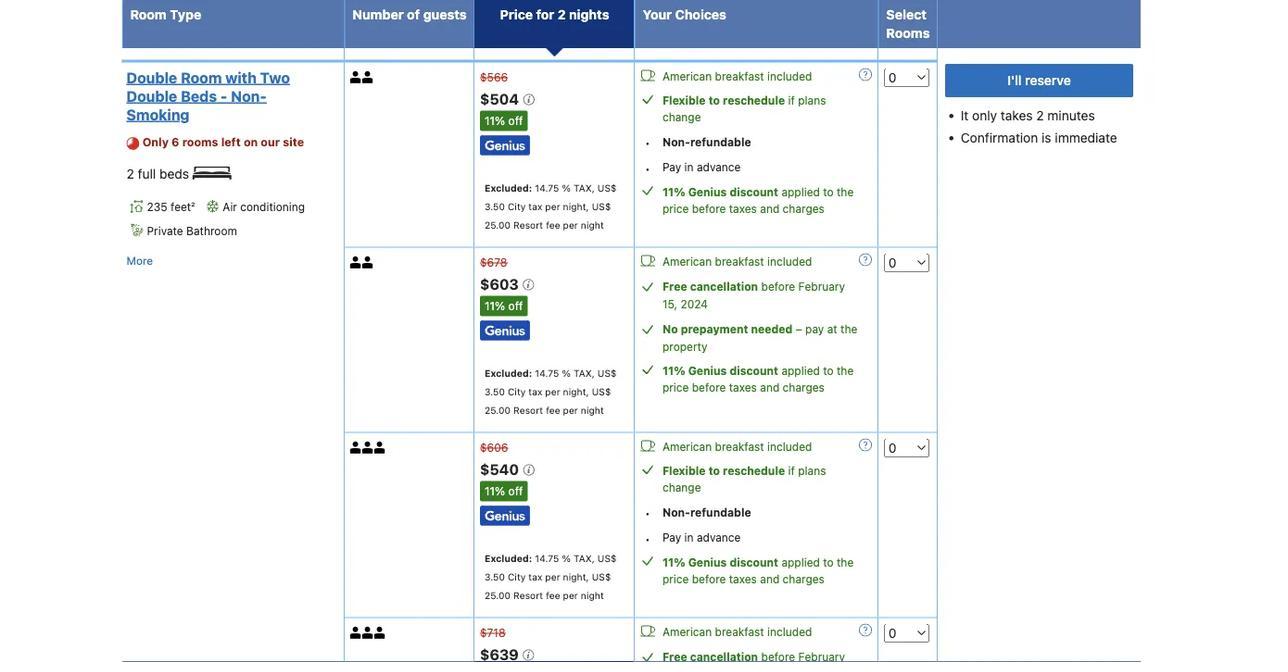 Task type: vqa. For each thing, say whether or not it's contained in the screenshot.
flexible to reschedule
yes



Task type: locate. For each thing, give the bounding box(es) containing it.
11% off. you're getting a reduced rate because this property is offering a discount.. element down $603 at the left
[[480, 296, 528, 317]]

3 and from the top
[[760, 381, 780, 394]]

2 horizontal spatial 2
[[1036, 108, 1044, 123]]

3.50 right guests
[[485, 13, 505, 24]]

1 excluded: from the top
[[485, 182, 532, 193]]

1 vertical spatial in
[[685, 532, 694, 545]]

0 vertical spatial reschedule
[[723, 94, 785, 107]]

1 11% off from the top
[[485, 115, 523, 128]]

0 vertical spatial excluded:
[[485, 182, 532, 193]]

1 reschedule from the top
[[723, 94, 785, 107]]

$603
[[480, 276, 522, 294]]

3.50
[[485, 13, 505, 24], [485, 201, 505, 212], [485, 386, 505, 397], [485, 572, 505, 583]]

1 vertical spatial 11% off
[[485, 300, 523, 313]]

2 pay in advance from the top
[[663, 532, 741, 545]]

$678
[[480, 256, 507, 269]]

applied
[[782, 15, 820, 28], [782, 185, 820, 198], [782, 365, 820, 378], [782, 556, 820, 569]]

0 vertical spatial if plans change
[[663, 94, 826, 124]]

february
[[798, 280, 845, 293]]

11% off. you're getting a reduced rate because this property is offering a discount.. element down $504
[[480, 111, 528, 131]]

0 vertical spatial 11% off
[[485, 115, 523, 128]]

0 vertical spatial non-
[[231, 87, 267, 105]]

%
[[562, 0, 571, 5], [562, 182, 571, 193], [562, 368, 571, 379], [562, 553, 571, 564]]

4 14.75 from the top
[[535, 553, 559, 564]]

more details on meals and payment options image
[[859, 254, 872, 267], [859, 624, 872, 637]]

4 3.50 from the top
[[485, 572, 505, 583]]

free cancellation
[[663, 280, 758, 293]]

2 resort from the top
[[513, 219, 543, 230]]

off down $504
[[508, 115, 523, 128]]

1 vertical spatial if
[[788, 465, 795, 478]]

11% off down $504
[[485, 115, 523, 128]]

to
[[823, 15, 834, 28], [709, 94, 720, 107], [823, 185, 834, 198], [823, 365, 834, 378], [709, 465, 720, 478], [823, 556, 834, 569]]

1 • from the top
[[645, 136, 650, 149]]

excluded: up $718
[[485, 553, 532, 564]]

1 vertical spatial refundable
[[690, 507, 751, 520]]

occupancy image
[[350, 71, 362, 83], [362, 71, 374, 83], [350, 256, 362, 268], [350, 442, 362, 454], [362, 442, 374, 454], [362, 627, 374, 639], [374, 627, 386, 639]]

occupancy image
[[362, 256, 374, 268], [374, 442, 386, 454], [350, 627, 362, 639]]

3 city from the top
[[508, 386, 526, 397]]

1 plans from the top
[[798, 94, 826, 107]]

us$
[[598, 0, 617, 5], [592, 13, 611, 24], [598, 182, 617, 193], [592, 201, 611, 212], [598, 368, 617, 379], [592, 386, 611, 397], [598, 553, 617, 564], [592, 572, 611, 583]]

night,
[[563, 13, 589, 24], [563, 201, 589, 212], [563, 386, 589, 397], [563, 572, 589, 583]]

flexible
[[663, 94, 706, 107], [663, 465, 706, 478]]

3 fee from the top
[[546, 405, 560, 416]]

25.00 up "$606"
[[485, 405, 511, 416]]

if plans change
[[663, 94, 826, 124], [663, 465, 826, 495]]

1 price from the top
[[663, 32, 689, 45]]

3 3.50 from the top
[[485, 386, 505, 397]]

0 vertical spatial pay in advance
[[663, 161, 741, 174]]

1 vertical spatial pay
[[663, 532, 681, 545]]

tax for $540
[[529, 572, 542, 583]]

25.00 for $504
[[485, 219, 511, 230]]

conditioning
[[240, 201, 305, 214]]

2 non-refundable from the top
[[663, 507, 751, 520]]

american breakfast included
[[663, 70, 812, 83], [663, 255, 812, 268], [663, 441, 812, 454], [663, 626, 812, 639]]

site
[[283, 135, 304, 149]]

3 14.75 % tax, us$ 3.50 city tax per night, us$ 25.00 resort fee per night from the top
[[485, 368, 617, 416]]

2 25.00 from the top
[[485, 219, 511, 230]]

american for second more details on meals and payment options image from the bottom of the page
[[663, 255, 712, 268]]

room up beds
[[181, 69, 222, 86]]

room
[[130, 7, 167, 22], [181, 69, 222, 86]]

off down $603 at the left
[[508, 300, 523, 313]]

on
[[244, 135, 258, 149]]

2 charges from the top
[[783, 202, 825, 215]]

0 vertical spatial plans
[[798, 94, 826, 107]]

14.75 % tax, us$ 3.50 city tax per night, us$ 25.00 resort fee per night up "$606"
[[485, 368, 617, 416]]

2 off from the top
[[508, 300, 523, 313]]

2 change from the top
[[663, 482, 701, 495]]

4 and from the top
[[760, 573, 780, 586]]

1 vertical spatial more details on meals and payment options image
[[859, 624, 872, 637]]

1 applied from the top
[[782, 15, 820, 28]]

1 vertical spatial double
[[127, 87, 177, 105]]

0 vertical spatial more details on meals and payment options image
[[859, 68, 872, 81]]

1 vertical spatial room
[[181, 69, 222, 86]]

3.50 up $678
[[485, 201, 505, 212]]

1 vertical spatial non-
[[663, 136, 690, 149]]

3 off from the top
[[508, 485, 523, 498]]

before february 15, 2024
[[663, 280, 845, 311]]

property
[[663, 341, 708, 354]]

4 american breakfast included from the top
[[663, 626, 812, 639]]

resort for $603
[[513, 405, 543, 416]]

3 11% genius discount from the top
[[663, 365, 778, 378]]

0 horizontal spatial 2
[[127, 166, 134, 181]]

0 vertical spatial flexible to reschedule
[[663, 94, 785, 107]]

city for $540
[[508, 572, 526, 583]]

14.75 for $540
[[535, 553, 559, 564]]

2 city from the top
[[508, 201, 526, 212]]

0 vertical spatial if
[[788, 94, 795, 107]]

1 vertical spatial excluded:
[[485, 368, 532, 379]]

11% off down $603 at the left
[[485, 300, 523, 313]]

i'll reserve
[[1008, 73, 1071, 88]]

excluded: up "$606"
[[485, 368, 532, 379]]

1 vertical spatial plans
[[798, 465, 826, 478]]

genius
[[688, 15, 727, 28], [688, 185, 727, 198], [688, 365, 727, 378], [688, 556, 727, 569]]

change for 2nd more details on meals and payment options icon from the bottom
[[663, 111, 701, 124]]

1 vertical spatial flexible
[[663, 465, 706, 478]]

1 vertical spatial reschedule
[[723, 465, 785, 478]]

% for $504
[[562, 182, 571, 193]]

discount
[[730, 15, 778, 28], [730, 185, 778, 198], [730, 365, 778, 378], [730, 556, 778, 569]]

25.00
[[485, 31, 511, 42], [485, 219, 511, 230], [485, 405, 511, 416], [485, 590, 511, 601]]

3 11% off. you're getting a reduced rate because this property is offering a discount.. element from the top
[[480, 482, 528, 502]]

0 vertical spatial non-refundable
[[663, 136, 751, 149]]

1 pay in advance from the top
[[663, 161, 741, 174]]

2 14.75 % tax, us$ 3.50 city tax per night, us$ 25.00 resort fee per night from the top
[[485, 182, 617, 230]]

3 25.00 from the top
[[485, 405, 511, 416]]

plans
[[798, 94, 826, 107], [798, 465, 826, 478]]

cancellation
[[690, 280, 758, 293]]

fee for $603
[[546, 405, 560, 416]]

flexible to reschedule
[[663, 94, 785, 107], [663, 465, 785, 478]]

11%
[[663, 15, 685, 28], [485, 115, 505, 128], [663, 185, 685, 198], [485, 300, 505, 313], [663, 365, 685, 378], [485, 485, 505, 498], [663, 556, 685, 569]]

4 fee from the top
[[546, 590, 560, 601]]

your choices
[[643, 7, 727, 22]]

at
[[827, 323, 837, 336]]

14.75 % tax, us$ 3.50 city tax per night, us$ 25.00 resort fee per night up $678
[[485, 182, 617, 230]]

off for $603
[[508, 300, 523, 313]]

1 11% off. you're getting a reduced rate because this property is offering a discount.. element from the top
[[480, 111, 528, 131]]

1 tax, from the top
[[574, 0, 595, 5]]

tax
[[529, 13, 542, 24], [529, 201, 542, 212], [529, 386, 542, 397], [529, 572, 542, 583]]

2 vertical spatial 2
[[127, 166, 134, 181]]

2 up is
[[1036, 108, 1044, 123]]

night
[[581, 31, 604, 42], [581, 219, 604, 230], [581, 405, 604, 416], [581, 590, 604, 601]]

0 vertical spatial 11% off. you're getting a reduced rate because this property is offering a discount.. element
[[480, 111, 528, 131]]

free
[[663, 280, 687, 293]]

1 fee from the top
[[546, 31, 560, 42]]

11% off for $603
[[485, 300, 523, 313]]

refundable
[[690, 136, 751, 149], [690, 507, 751, 520]]

0 vertical spatial pay
[[663, 161, 681, 174]]

charges
[[783, 32, 825, 45], [783, 202, 825, 215], [783, 381, 825, 394], [783, 573, 825, 586]]

11% off down $540
[[485, 485, 523, 498]]

american for 2nd more details on meals and payment options icon from the bottom
[[663, 70, 712, 83]]

excluded: for $540
[[485, 553, 532, 564]]

number of guests
[[353, 7, 467, 22]]

1 refundable from the top
[[690, 136, 751, 149]]

excluded: up $678
[[485, 182, 532, 193]]

pay
[[663, 161, 681, 174], [663, 532, 681, 545]]

2 right for
[[558, 7, 566, 22]]

takes
[[1001, 108, 1033, 123]]

night for $540
[[581, 590, 604, 601]]

0 vertical spatial 2
[[558, 7, 566, 22]]

0 vertical spatial flexible
[[663, 94, 706, 107]]

25.00 down price
[[485, 31, 511, 42]]

taxes
[[729, 32, 757, 45], [729, 202, 757, 215], [729, 381, 757, 394], [729, 573, 757, 586]]

25.00 up $718
[[485, 590, 511, 601]]

fee
[[546, 31, 560, 42], [546, 219, 560, 230], [546, 405, 560, 416], [546, 590, 560, 601]]

11% off. you're getting a reduced rate because this property is offering a discount.. element for $504
[[480, 111, 528, 131]]

2 price from the top
[[663, 202, 689, 215]]

advance for 2nd more details on meals and payment options icon from the bottom
[[697, 161, 741, 174]]

3 charges from the top
[[783, 381, 825, 394]]

1 flexible from the top
[[663, 94, 706, 107]]

off down $540
[[508, 485, 523, 498]]

2 american from the top
[[663, 255, 712, 268]]

non-refundable
[[663, 136, 751, 149], [663, 507, 751, 520]]

4 night from the top
[[581, 590, 604, 601]]

25.00 up $678
[[485, 219, 511, 230]]

3.50 for $540
[[485, 572, 505, 583]]

3 tax from the top
[[529, 386, 542, 397]]

confirmation
[[961, 130, 1038, 146]]

2 vertical spatial 11% off. you're getting a reduced rate because this property is offering a discount.. element
[[480, 482, 528, 502]]

city
[[508, 13, 526, 24], [508, 201, 526, 212], [508, 386, 526, 397], [508, 572, 526, 583]]

1 city from the top
[[508, 13, 526, 24]]

1 american from the top
[[663, 70, 712, 83]]

11% off. you're getting a reduced rate because this property is offering a discount.. element
[[480, 111, 528, 131], [480, 296, 528, 317], [480, 482, 528, 502]]

tax,
[[574, 0, 595, 5], [574, 182, 595, 193], [574, 368, 595, 379], [574, 553, 595, 564]]

6
[[172, 135, 179, 149]]

11% off for $540
[[485, 485, 523, 498]]

type
[[170, 7, 201, 22]]

pay in advance for 2nd more details on meals and payment options icon from the bottom
[[663, 161, 741, 174]]

1 vertical spatial non-refundable
[[663, 507, 751, 520]]

room left type
[[130, 7, 167, 22]]

-
[[220, 87, 227, 105]]

pay in advance
[[663, 161, 741, 174], [663, 532, 741, 545]]

2 tax from the top
[[529, 201, 542, 212]]

1 % from the top
[[562, 0, 571, 5]]

11% genius discount
[[663, 15, 778, 28], [663, 185, 778, 198], [663, 365, 778, 378], [663, 556, 778, 569]]

before inside before february 15, 2024
[[761, 280, 795, 293]]

0 vertical spatial off
[[508, 115, 523, 128]]

0 vertical spatial in
[[685, 161, 694, 174]]

3 taxes from the top
[[729, 381, 757, 394]]

the inside – pay at the property
[[841, 323, 858, 336]]

3 tax, from the top
[[574, 368, 595, 379]]

0 vertical spatial double
[[127, 69, 177, 86]]

night, for $603
[[563, 386, 589, 397]]

advance
[[697, 161, 741, 174], [697, 532, 741, 545]]

1 night from the top
[[581, 31, 604, 42]]

3.50 up "$606"
[[485, 386, 505, 397]]

14.75 % tax, us$ 3.50 city tax per night, us$ 25.00 resort fee per night for $540
[[485, 553, 617, 601]]

resort
[[513, 31, 543, 42], [513, 219, 543, 230], [513, 405, 543, 416], [513, 590, 543, 601]]

1 non-refundable from the top
[[663, 136, 751, 149]]

0 horizontal spatial room
[[130, 7, 167, 22]]

1 vertical spatial change
[[663, 482, 701, 495]]

14.75 % tax, us$ 3.50 city tax per night, us$ 25.00 resort fee per night for $504
[[485, 182, 617, 230]]

2 vertical spatial 11% off
[[485, 485, 523, 498]]

4 25.00 from the top
[[485, 590, 511, 601]]

1 pay from the top
[[663, 161, 681, 174]]

1 change from the top
[[663, 111, 701, 124]]

night, for $540
[[563, 572, 589, 583]]

in
[[685, 161, 694, 174], [685, 532, 694, 545]]

2 tax, from the top
[[574, 182, 595, 193]]

4 tax, from the top
[[574, 553, 595, 564]]

off
[[508, 115, 523, 128], [508, 300, 523, 313], [508, 485, 523, 498]]

11% off. you're getting a reduced rate because this property is offering a discount.. element down $540
[[480, 482, 528, 502]]

4 tax from the top
[[529, 572, 542, 583]]

% for $540
[[562, 553, 571, 564]]

city for $504
[[508, 201, 526, 212]]

breakfast
[[715, 70, 764, 83], [715, 255, 764, 268], [715, 441, 764, 454], [715, 626, 764, 639]]

2 night from the top
[[581, 219, 604, 230]]

double
[[127, 69, 177, 86], [127, 87, 177, 105]]

14.75 for $504
[[535, 182, 559, 193]]

4 % from the top
[[562, 553, 571, 564]]

excluded: for $504
[[485, 182, 532, 193]]

2 vertical spatial excluded:
[[485, 553, 532, 564]]

3 14.75 from the top
[[535, 368, 559, 379]]

non-
[[231, 87, 267, 105], [663, 136, 690, 149], [663, 507, 690, 520]]

3 american from the top
[[663, 441, 712, 454]]

it only takes 2 minutes confirmation is immediate
[[961, 108, 1117, 146]]

14.75 % tax, us$ 3.50 city tax per night, us$ 25.00 resort fee per night up $718
[[485, 553, 617, 601]]

1 more details on meals and payment options image from the top
[[859, 68, 872, 81]]

1 vertical spatial 11% off. you're getting a reduced rate because this property is offering a discount.. element
[[480, 296, 528, 317]]

2
[[558, 7, 566, 22], [1036, 108, 1044, 123], [127, 166, 134, 181]]

smoking
[[127, 106, 190, 123]]

more details on meals and payment options image
[[859, 68, 872, 81], [859, 439, 872, 452]]

1 vertical spatial off
[[508, 300, 523, 313]]

guests
[[423, 7, 467, 22]]

1 advance from the top
[[697, 161, 741, 174]]

3.50 up $718
[[485, 572, 505, 583]]

bathroom
[[186, 224, 237, 237]]

1 off from the top
[[508, 115, 523, 128]]

reschedule
[[723, 94, 785, 107], [723, 465, 785, 478]]

2 vertical spatial off
[[508, 485, 523, 498]]

0 vertical spatial change
[[663, 111, 701, 124]]

1 vertical spatial more details on meals and payment options image
[[859, 439, 872, 452]]

2 left full
[[127, 166, 134, 181]]

2 taxes from the top
[[729, 202, 757, 215]]

0 vertical spatial more details on meals and payment options image
[[859, 254, 872, 267]]

beds
[[181, 87, 217, 105]]

1 horizontal spatial room
[[181, 69, 222, 86]]

14.75 % tax, us$ 3.50 city tax per night, us$ 25.00 resort fee per night up $566
[[485, 0, 617, 42]]

per
[[545, 13, 560, 24], [563, 31, 578, 42], [545, 201, 560, 212], [563, 219, 578, 230], [545, 386, 560, 397], [563, 405, 578, 416], [545, 572, 560, 583], [563, 590, 578, 601]]

11% off. you're getting a reduced rate because this property is offering a discount.. element for $603
[[480, 296, 528, 317]]

excluded: for $603
[[485, 368, 532, 379]]

0 vertical spatial advance
[[697, 161, 741, 174]]

3.50 for $603
[[485, 386, 505, 397]]

1 vertical spatial 2
[[1036, 108, 1044, 123]]

the
[[837, 15, 854, 28], [837, 185, 854, 198], [841, 323, 858, 336], [837, 365, 854, 378], [837, 556, 854, 569]]

1 vertical spatial if plans change
[[663, 465, 826, 495]]

1 vertical spatial flexible to reschedule
[[663, 465, 785, 478]]

night for $603
[[581, 405, 604, 416]]

choices
[[675, 7, 727, 22]]

1 vertical spatial advance
[[697, 532, 741, 545]]

2 more details on meals and payment options image from the top
[[859, 439, 872, 452]]

0 vertical spatial refundable
[[690, 136, 751, 149]]

1 vertical spatial pay in advance
[[663, 532, 741, 545]]

4 charges from the top
[[783, 573, 825, 586]]

$606
[[480, 442, 508, 455]]

2024
[[681, 298, 708, 311]]

price for 2 nights
[[500, 7, 609, 22]]

2 11% genius discount from the top
[[663, 185, 778, 198]]

0 vertical spatial room
[[130, 7, 167, 22]]

resort for $540
[[513, 590, 543, 601]]

4 city from the top
[[508, 572, 526, 583]]

american
[[663, 70, 712, 83], [663, 255, 712, 268], [663, 441, 712, 454], [663, 626, 712, 639]]

tax, for $603
[[574, 368, 595, 379]]

before
[[692, 32, 726, 45], [692, 202, 726, 215], [761, 280, 795, 293], [692, 381, 726, 394], [692, 573, 726, 586]]

1 vertical spatial occupancy image
[[374, 442, 386, 454]]



Task type: describe. For each thing, give the bounding box(es) containing it.
for
[[536, 7, 554, 22]]

2 reschedule from the top
[[723, 465, 785, 478]]

3 included from the top
[[767, 441, 812, 454]]

11% off. you're getting a reduced rate because this property is offering a discount.. element for $540
[[480, 482, 528, 502]]

off for $540
[[508, 485, 523, 498]]

1 charges from the top
[[783, 32, 825, 45]]

14.75 % tax, us$ 3.50 city tax per night, us$ 25.00 resort fee per night for $603
[[485, 368, 617, 416]]

3 price from the top
[[663, 381, 689, 394]]

double room with two double beds - non- smoking
[[127, 69, 290, 123]]

3 american breakfast included from the top
[[663, 441, 812, 454]]

immediate
[[1055, 130, 1117, 146]]

4 price from the top
[[663, 573, 689, 586]]

4 discount from the top
[[730, 556, 778, 569]]

1 included from the top
[[767, 70, 812, 83]]

more link
[[127, 251, 153, 270]]

2 if from the top
[[788, 465, 795, 478]]

2 vertical spatial non-
[[663, 507, 690, 520]]

only
[[142, 135, 169, 149]]

i'll reserve button
[[945, 64, 1133, 97]]

1 discount from the top
[[730, 15, 778, 28]]

11% off for $504
[[485, 115, 523, 128]]

4 included from the top
[[767, 626, 812, 639]]

15,
[[663, 298, 678, 311]]

tax, for $504
[[574, 182, 595, 193]]

$566
[[480, 71, 508, 84]]

advance for 1st more details on meals and payment options icon from the bottom
[[697, 532, 741, 545]]

–
[[796, 323, 802, 336]]

fee for $540
[[546, 590, 560, 601]]

235
[[147, 201, 167, 214]]

air
[[223, 201, 237, 214]]

25.00 for $603
[[485, 405, 511, 416]]

is
[[1042, 130, 1052, 146]]

with
[[225, 69, 257, 86]]

your
[[643, 7, 672, 22]]

full
[[138, 166, 156, 181]]

$504
[[480, 91, 523, 108]]

3 applied from the top
[[782, 365, 820, 378]]

$718
[[480, 627, 506, 640]]

private bathroom
[[147, 224, 237, 237]]

1 in from the top
[[685, 161, 694, 174]]

pay
[[805, 323, 824, 336]]

235 feet²
[[147, 201, 195, 214]]

1 applied to the price before taxes and charges from the top
[[663, 15, 854, 45]]

needed
[[751, 323, 793, 336]]

non- inside double room with two double beds - non- smoking
[[231, 87, 267, 105]]

1 3.50 from the top
[[485, 13, 505, 24]]

room type
[[130, 7, 201, 22]]

1 25.00 from the top
[[485, 31, 511, 42]]

2 pay from the top
[[663, 532, 681, 545]]

pay in advance for 1st more details on meals and payment options icon from the bottom
[[663, 532, 741, 545]]

2 • from the top
[[645, 162, 650, 175]]

– pay at the property
[[663, 323, 858, 354]]

1 if plans change from the top
[[663, 94, 826, 124]]

only 6 rooms left on our site
[[142, 135, 304, 149]]

select rooms
[[886, 7, 930, 41]]

2 discount from the top
[[730, 185, 778, 198]]

2 applied from the top
[[782, 185, 820, 198]]

change for 1st more details on meals and payment options icon from the bottom
[[663, 482, 701, 495]]

2 if plans change from the top
[[663, 465, 826, 495]]

no
[[663, 323, 678, 336]]

room inside double room with two double beds - non- smoking
[[181, 69, 222, 86]]

1 horizontal spatial 2
[[558, 7, 566, 22]]

american for 1st more details on meals and payment options image from the bottom of the page
[[663, 626, 712, 639]]

2 genius from the top
[[688, 185, 727, 198]]

our
[[261, 135, 280, 149]]

1 14.75 from the top
[[535, 0, 559, 5]]

2 plans from the top
[[798, 465, 826, 478]]

1 double from the top
[[127, 69, 177, 86]]

1 resort from the top
[[513, 31, 543, 42]]

prepayment
[[681, 323, 748, 336]]

resort for $504
[[513, 219, 543, 230]]

1 11% genius discount from the top
[[663, 15, 778, 28]]

two
[[260, 69, 290, 86]]

4 11% genius discount from the top
[[663, 556, 778, 569]]

of
[[407, 7, 420, 22]]

air conditioning
[[223, 201, 305, 214]]

1 taxes from the top
[[729, 32, 757, 45]]

3 applied to the price before taxes and charges from the top
[[663, 365, 854, 394]]

4 genius from the top
[[688, 556, 727, 569]]

city for $603
[[508, 386, 526, 397]]

2 american breakfast included from the top
[[663, 255, 812, 268]]

3 breakfast from the top
[[715, 441, 764, 454]]

price
[[500, 7, 533, 22]]

tax for $504
[[529, 201, 542, 212]]

it
[[961, 108, 969, 123]]

american for 1st more details on meals and payment options icon from the bottom
[[663, 441, 712, 454]]

4 applied to the price before taxes and charges from the top
[[663, 556, 854, 586]]

25.00 for $540
[[485, 590, 511, 601]]

2 full beds
[[127, 166, 193, 181]]

left
[[221, 135, 241, 149]]

fee for $504
[[546, 219, 560, 230]]

4 breakfast from the top
[[715, 626, 764, 639]]

4 • from the top
[[645, 533, 650, 546]]

3 genius from the top
[[688, 365, 727, 378]]

4 taxes from the top
[[729, 573, 757, 586]]

$540
[[480, 461, 523, 479]]

2 vertical spatial occupancy image
[[350, 627, 362, 639]]

4 applied from the top
[[782, 556, 820, 569]]

double room with two double beds - non- smoking link
[[127, 68, 333, 124]]

3 discount from the top
[[730, 365, 778, 378]]

1 night, from the top
[[563, 13, 589, 24]]

more
[[127, 254, 153, 267]]

1 flexible to reschedule from the top
[[663, 94, 785, 107]]

1 genius from the top
[[688, 15, 727, 28]]

14.75 for $603
[[535, 368, 559, 379]]

1 tax from the top
[[529, 13, 542, 24]]

rooms
[[182, 135, 218, 149]]

% for $603
[[562, 368, 571, 379]]

off for $504
[[508, 115, 523, 128]]

night, for $504
[[563, 201, 589, 212]]

1 more details on meals and payment options image from the top
[[859, 254, 872, 267]]

beds
[[159, 166, 189, 181]]

night for $504
[[581, 219, 604, 230]]

2 refundable from the top
[[690, 507, 751, 520]]

nights
[[569, 7, 609, 22]]

2 flexible to reschedule from the top
[[663, 465, 785, 478]]

feet²
[[171, 201, 195, 214]]

2 and from the top
[[760, 202, 780, 215]]

2 double from the top
[[127, 87, 177, 105]]

1 american breakfast included from the top
[[663, 70, 812, 83]]

0 vertical spatial occupancy image
[[362, 256, 374, 268]]

3 • from the top
[[645, 507, 650, 520]]

2 applied to the price before taxes and charges from the top
[[663, 185, 854, 215]]

2 in from the top
[[685, 532, 694, 545]]

1 if from the top
[[788, 94, 795, 107]]

private
[[147, 224, 183, 237]]

tax, for $540
[[574, 553, 595, 564]]

tax for $603
[[529, 386, 542, 397]]

2 inside the it only takes 2 minutes confirmation is immediate
[[1036, 108, 1044, 123]]

3.50 for $504
[[485, 201, 505, 212]]

only
[[972, 108, 997, 123]]

rooms
[[886, 25, 930, 41]]

2 breakfast from the top
[[715, 255, 764, 268]]

1 and from the top
[[760, 32, 780, 45]]

1 14.75 % tax, us$ 3.50 city tax per night, us$ 25.00 resort fee per night from the top
[[485, 0, 617, 42]]

2 flexible from the top
[[663, 465, 706, 478]]

1 breakfast from the top
[[715, 70, 764, 83]]

2 more details on meals and payment options image from the top
[[859, 624, 872, 637]]

2 included from the top
[[767, 255, 812, 268]]

no prepayment needed
[[663, 323, 793, 336]]

number
[[353, 7, 404, 22]]

minutes
[[1048, 108, 1095, 123]]

select
[[886, 7, 927, 22]]



